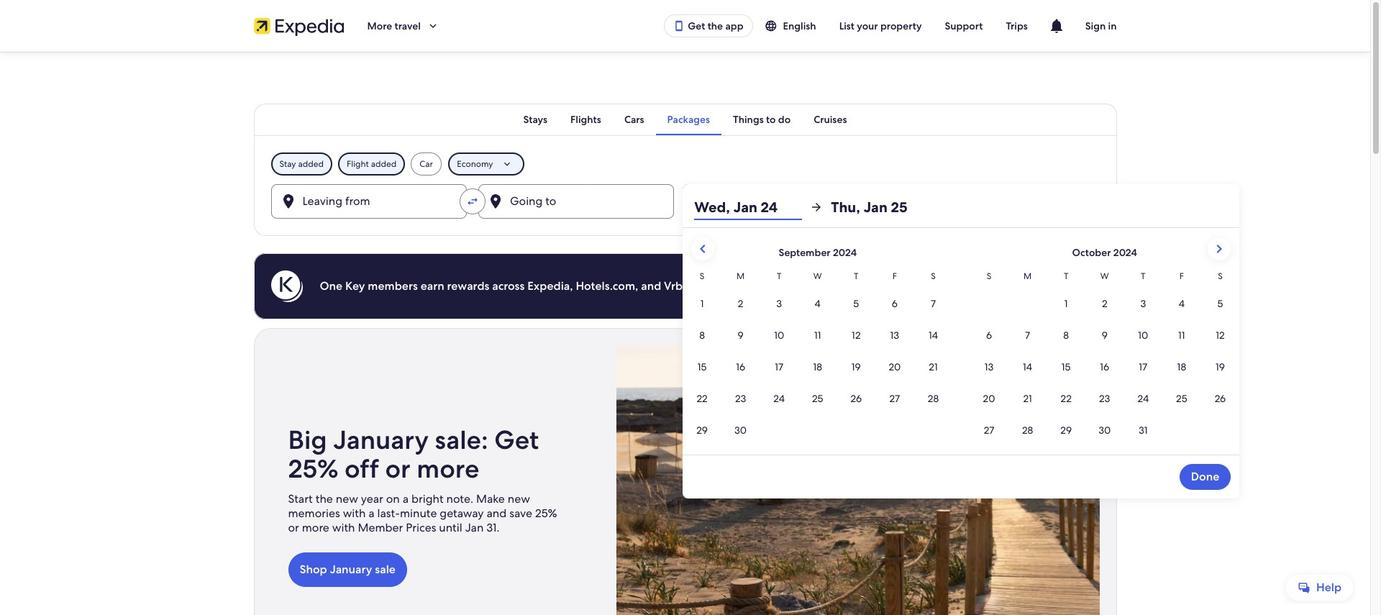 Task type: describe. For each thing, give the bounding box(es) containing it.
1 horizontal spatial more
[[417, 452, 479, 486]]

expedia,
[[527, 278, 573, 294]]

sign in
[[1085, 19, 1117, 32]]

tab list inside big january sale: get 25% off or more 'main content'
[[254, 104, 1117, 135]]

communication center icon image
[[1048, 17, 1065, 35]]

economy
[[457, 158, 493, 170]]

m for october 2024
[[1024, 270, 1032, 282]]

your
[[857, 19, 878, 32]]

travel
[[395, 19, 421, 32]]

expedia logo image
[[254, 16, 344, 36]]

in
[[1108, 19, 1117, 32]]

across
[[492, 278, 525, 294]]

next month image
[[1211, 240, 1228, 258]]

2024 for september 2024
[[833, 246, 857, 259]]

jan 24 - jan 25 button
[[683, 184, 846, 219]]

list
[[839, 19, 855, 32]]

1 new from the left
[[336, 491, 358, 506]]

previous month image
[[694, 240, 712, 258]]

1 horizontal spatial a
[[403, 491, 409, 506]]

property
[[881, 19, 922, 32]]

and inside big january sale: get 25% off or more start the new year on a bright note. make new memories with a last-minute getaway and save 25% or more with member prices until jan 31.
[[487, 506, 507, 521]]

save
[[509, 506, 532, 521]]

get the app
[[688, 19, 743, 32]]

support link
[[933, 13, 994, 39]]

cars
[[624, 113, 644, 126]]

1 horizontal spatial 25%
[[535, 506, 557, 521]]

list your property
[[839, 19, 922, 32]]

things to do link
[[722, 104, 802, 135]]

car
[[420, 158, 433, 170]]

more travel
[[367, 19, 421, 32]]

1 t from the left
[[777, 270, 782, 282]]

get the app link
[[664, 14, 753, 37]]

hotels.com,
[[576, 278, 638, 294]]

24 inside jan 24 - jan 25 button
[[736, 199, 749, 214]]

things
[[733, 113, 764, 126]]

shop january sale
[[300, 562, 396, 577]]

getaway
[[440, 506, 484, 521]]

flight
[[347, 158, 369, 170]]

jan inside button
[[733, 198, 757, 217]]

wed, jan 24
[[694, 198, 778, 217]]

rewards
[[447, 278, 489, 294]]

1 vertical spatial or
[[288, 520, 299, 535]]

cars link
[[613, 104, 656, 135]]

earn
[[421, 278, 444, 294]]

1 horizontal spatial and
[[641, 278, 661, 294]]

on
[[386, 491, 400, 506]]

sale:
[[435, 423, 488, 457]]

4 s from the left
[[1218, 270, 1223, 282]]

january for shop
[[330, 562, 372, 577]]

things to do
[[733, 113, 791, 126]]

25 inside jan 24 - jan 25 button
[[781, 199, 793, 214]]

september
[[779, 246, 831, 259]]

one
[[320, 278, 343, 294]]

0 horizontal spatial more
[[302, 520, 329, 535]]

economy button
[[448, 153, 525, 176]]

2024 for october 2024
[[1113, 246, 1137, 259]]

trips
[[1006, 19, 1028, 32]]

jan inside big january sale: get 25% off or more start the new year on a bright note. make new memories with a last-minute getaway and save 25% or more with member prices until jan 31.
[[465, 520, 484, 535]]

memories
[[288, 506, 340, 521]]

f for october 2024
[[1180, 270, 1184, 282]]

3 t from the left
[[1064, 270, 1069, 282]]

big january sale: get 25% off or more start the new year on a bright note. make new memories with a last-minute getaway and save 25% or more with member prices until jan 31.
[[288, 423, 557, 535]]

packages
[[667, 113, 710, 126]]

sign
[[1085, 19, 1106, 32]]

wed,
[[694, 198, 730, 217]]

1 horizontal spatial the
[[708, 19, 723, 32]]

list your property link
[[828, 13, 933, 39]]

start
[[288, 491, 313, 506]]

shop
[[300, 562, 327, 577]]

31.
[[487, 520, 500, 535]]

2 s from the left
[[931, 270, 936, 282]]



Task type: locate. For each thing, give the bounding box(es) containing it.
minute
[[400, 506, 437, 521]]

with left member at the bottom left
[[332, 520, 355, 535]]

done
[[1191, 469, 1220, 484]]

25% right save
[[535, 506, 557, 521]]

24
[[761, 198, 778, 217], [736, 199, 749, 214]]

-
[[752, 199, 757, 214]]

key
[[345, 278, 365, 294]]

25%
[[288, 452, 338, 486], [535, 506, 557, 521]]

0 horizontal spatial new
[[336, 491, 358, 506]]

0 vertical spatial get
[[688, 19, 705, 32]]

1 horizontal spatial new
[[508, 491, 530, 506]]

get inside big january sale: get 25% off or more start the new year on a bright note. make new memories with a last-minute getaway and save 25% or more with member prices until jan 31.
[[494, 423, 539, 457]]

added
[[298, 158, 324, 170], [371, 158, 397, 170]]

25 right -
[[781, 199, 793, 214]]

packages link
[[656, 104, 722, 135]]

a
[[403, 491, 409, 506], [369, 506, 375, 521]]

2024 right october
[[1113, 246, 1137, 259]]

0 vertical spatial january
[[333, 423, 429, 457]]

english
[[783, 19, 816, 32]]

flights
[[571, 113, 601, 126]]

25 right thu,
[[891, 198, 908, 217]]

january left sale
[[330, 562, 372, 577]]

0 horizontal spatial added
[[298, 158, 324, 170]]

0 horizontal spatial and
[[487, 506, 507, 521]]

2024
[[833, 246, 857, 259], [1113, 246, 1137, 259]]

stay
[[279, 158, 296, 170]]

0 horizontal spatial m
[[737, 270, 745, 282]]

1 horizontal spatial or
[[385, 452, 411, 486]]

january
[[333, 423, 429, 457], [330, 562, 372, 577]]

0 horizontal spatial the
[[316, 491, 333, 506]]

m for september 2024
[[737, 270, 745, 282]]

stays
[[523, 113, 548, 126]]

1 horizontal spatial f
[[1180, 270, 1184, 282]]

do
[[778, 113, 791, 126]]

last-
[[377, 506, 400, 521]]

0 vertical spatial the
[[708, 19, 723, 32]]

january inside big january sale: get 25% off or more start the new year on a bright note. make new memories with a last-minute getaway and save 25% or more with member prices until jan 31.
[[333, 423, 429, 457]]

1 m from the left
[[737, 270, 745, 282]]

thu, jan 25 button
[[831, 194, 939, 220]]

and
[[641, 278, 661, 294], [487, 506, 507, 521]]

2024 right september
[[833, 246, 857, 259]]

w for september
[[814, 270, 822, 282]]

cruises link
[[802, 104, 859, 135]]

a right on
[[403, 491, 409, 506]]

small image
[[764, 19, 783, 32]]

0 vertical spatial or
[[385, 452, 411, 486]]

january inside shop january sale "link"
[[330, 562, 372, 577]]

new left year
[[336, 491, 358, 506]]

1 vertical spatial 25%
[[535, 506, 557, 521]]

1 vertical spatial get
[[494, 423, 539, 457]]

september 2024
[[779, 246, 857, 259]]

more travel button
[[356, 13, 451, 39]]

added right "flight"
[[371, 158, 397, 170]]

october 2024
[[1072, 246, 1137, 259]]

0 horizontal spatial 25
[[781, 199, 793, 214]]

f for september 2024
[[893, 270, 897, 282]]

shop january sale link
[[288, 552, 407, 587]]

added for stay added
[[298, 158, 324, 170]]

english button
[[753, 13, 828, 39]]

0 horizontal spatial w
[[814, 270, 822, 282]]

or
[[385, 452, 411, 486], [288, 520, 299, 535]]

0 horizontal spatial f
[[893, 270, 897, 282]]

to
[[766, 113, 776, 126]]

app
[[725, 19, 743, 32]]

added right stay
[[298, 158, 324, 170]]

off
[[345, 452, 379, 486]]

trailing image
[[426, 19, 439, 32]]

get right download the app button image
[[688, 19, 705, 32]]

2 2024 from the left
[[1113, 246, 1137, 259]]

w down october 2024
[[1101, 270, 1109, 282]]

0 horizontal spatial 2024
[[833, 246, 857, 259]]

f
[[893, 270, 897, 282], [1180, 270, 1184, 282]]

2 f from the left
[[1180, 270, 1184, 282]]

support
[[945, 19, 983, 32]]

0 vertical spatial 25%
[[288, 452, 338, 486]]

the right start
[[316, 491, 333, 506]]

sign in button
[[1074, 13, 1128, 39]]

members
[[368, 278, 418, 294]]

flight added
[[347, 158, 397, 170]]

stay added
[[279, 158, 324, 170]]

year
[[361, 491, 383, 506]]

2 m from the left
[[1024, 270, 1032, 282]]

jan 24 - jan 25
[[715, 199, 793, 214]]

make
[[476, 491, 505, 506]]

1 2024 from the left
[[833, 246, 857, 259]]

or up on
[[385, 452, 411, 486]]

t
[[777, 270, 782, 282], [854, 270, 859, 282], [1064, 270, 1069, 282], [1141, 270, 1146, 282]]

jan
[[733, 198, 757, 217], [864, 198, 888, 217], [715, 199, 733, 214], [759, 199, 778, 214], [465, 520, 484, 535]]

24 left -
[[736, 199, 749, 214]]

24 inside wed, jan 24 button
[[761, 198, 778, 217]]

1 s from the left
[[700, 270, 705, 282]]

0 horizontal spatial get
[[494, 423, 539, 457]]

with
[[343, 506, 366, 521], [332, 520, 355, 535]]

october
[[1072, 246, 1111, 259]]

more
[[417, 452, 479, 486], [302, 520, 329, 535]]

3 s from the left
[[987, 270, 992, 282]]

cruises
[[814, 113, 847, 126]]

1 horizontal spatial added
[[371, 158, 397, 170]]

m
[[737, 270, 745, 282], [1024, 270, 1032, 282]]

1 horizontal spatial 25
[[891, 198, 908, 217]]

1 added from the left
[[298, 158, 324, 170]]

2 new from the left
[[508, 491, 530, 506]]

flights link
[[559, 104, 613, 135]]

0 horizontal spatial 24
[[736, 199, 749, 214]]

tab list containing stays
[[254, 104, 1117, 135]]

january up year
[[333, 423, 429, 457]]

and left vrbo
[[641, 278, 661, 294]]

24 right -
[[761, 198, 778, 217]]

one key members earn rewards across expedia, hotels.com, and vrbo
[[320, 278, 690, 294]]

big
[[288, 423, 327, 457]]

w for october
[[1101, 270, 1109, 282]]

thu, jan 25
[[831, 198, 908, 217]]

bright
[[411, 491, 444, 506]]

4 t from the left
[[1141, 270, 1146, 282]]

more
[[367, 19, 392, 32]]

25 inside thu, jan 25 button
[[891, 198, 908, 217]]

1 horizontal spatial 24
[[761, 198, 778, 217]]

wed, jan 24 button
[[694, 194, 802, 220]]

or down start
[[288, 520, 299, 535]]

added for flight added
[[371, 158, 397, 170]]

2 added from the left
[[371, 158, 397, 170]]

vrbo
[[664, 278, 690, 294]]

until
[[439, 520, 462, 535]]

1 vertical spatial the
[[316, 491, 333, 506]]

2 w from the left
[[1101, 270, 1109, 282]]

25% up start
[[288, 452, 338, 486]]

s
[[700, 270, 705, 282], [931, 270, 936, 282], [987, 270, 992, 282], [1218, 270, 1223, 282]]

new
[[336, 491, 358, 506], [508, 491, 530, 506]]

done button
[[1180, 464, 1231, 490]]

1 vertical spatial and
[[487, 506, 507, 521]]

member
[[358, 520, 403, 535]]

note.
[[446, 491, 473, 506]]

1 horizontal spatial m
[[1024, 270, 1032, 282]]

with left last-
[[343, 506, 366, 521]]

1 horizontal spatial get
[[688, 19, 705, 32]]

get
[[688, 19, 705, 32], [494, 423, 539, 457]]

thu,
[[831, 198, 860, 217]]

get right sale:
[[494, 423, 539, 457]]

1 w from the left
[[814, 270, 822, 282]]

1 vertical spatial more
[[302, 520, 329, 535]]

the inside big january sale: get 25% off or more start the new year on a bright note. make new memories with a last-minute getaway and save 25% or more with member prices until jan 31.
[[316, 491, 333, 506]]

january for big
[[333, 423, 429, 457]]

0 horizontal spatial a
[[369, 506, 375, 521]]

1 horizontal spatial 2024
[[1113, 246, 1137, 259]]

0 vertical spatial and
[[641, 278, 661, 294]]

big january sale: get 25% off or more main content
[[0, 52, 1370, 615]]

1 horizontal spatial w
[[1101, 270, 1109, 282]]

more down start
[[302, 520, 329, 535]]

stays link
[[512, 104, 559, 135]]

download the app button image
[[674, 20, 685, 32]]

sale
[[375, 562, 396, 577]]

2 t from the left
[[854, 270, 859, 282]]

new right the make
[[508, 491, 530, 506]]

swap origin and destination values image
[[466, 195, 479, 208]]

0 vertical spatial more
[[417, 452, 479, 486]]

the left app
[[708, 19, 723, 32]]

a left last-
[[369, 506, 375, 521]]

0 horizontal spatial 25%
[[288, 452, 338, 486]]

1 f from the left
[[893, 270, 897, 282]]

jan inside button
[[864, 198, 888, 217]]

and left save
[[487, 506, 507, 521]]

trips link
[[994, 13, 1039, 39]]

0 horizontal spatial or
[[288, 520, 299, 535]]

more up note.
[[417, 452, 479, 486]]

prices
[[406, 520, 436, 535]]

tab list
[[254, 104, 1117, 135]]

1 vertical spatial january
[[330, 562, 372, 577]]

w down september 2024
[[814, 270, 822, 282]]



Task type: vqa. For each thing, say whether or not it's contained in the screenshot.
the right 24
yes



